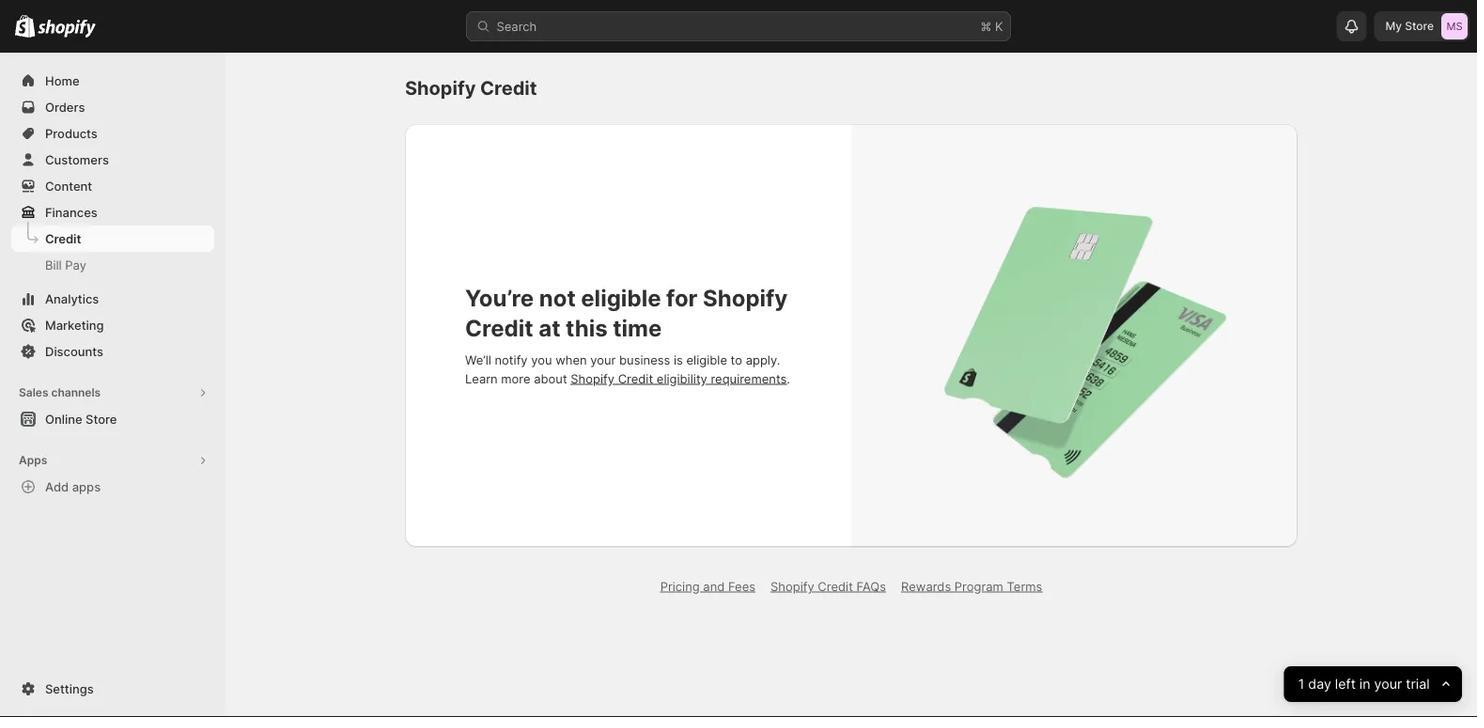 Task type: describe. For each thing, give the bounding box(es) containing it.
my
[[1386, 19, 1402, 33]]

shopify for shopify credit faqs
[[771, 579, 815, 594]]

channels
[[51, 386, 101, 399]]

bill pay link
[[11, 252, 214, 278]]

home
[[45, 73, 80, 88]]

content link
[[11, 173, 214, 199]]

settings
[[45, 681, 94, 696]]

products
[[45, 126, 98, 141]]

requirements
[[711, 371, 787, 386]]

shopify credit
[[405, 77, 537, 100]]

credit for shopify credit
[[480, 77, 537, 100]]

left
[[1336, 676, 1356, 692]]

eligible inside the 'you're not eligible for shopify credit at this time'
[[581, 284, 661, 312]]

your for in
[[1375, 676, 1403, 692]]

analytics link
[[11, 286, 214, 312]]

⌘
[[981, 19, 992, 33]]

learn
[[465, 371, 498, 386]]

shopify credit faqs
[[771, 579, 886, 594]]

terms
[[1007, 579, 1043, 594]]

online
[[45, 412, 82, 426]]

pricing and fees
[[660, 579, 756, 594]]

sales channels
[[19, 386, 101, 399]]

store for my store
[[1405, 19, 1434, 33]]

at
[[539, 314, 561, 342]]

shopify for shopify credit eligibility requirements .
[[571, 371, 615, 386]]

add
[[45, 479, 69, 494]]

not
[[539, 284, 576, 312]]

add apps
[[45, 479, 101, 494]]

1 day left in your trial button
[[1284, 666, 1462, 702]]

this
[[566, 314, 608, 342]]

online store
[[45, 412, 117, 426]]

business
[[619, 352, 670, 367]]

is
[[674, 352, 683, 367]]

shopify credit eligibility requirements link
[[571, 371, 787, 386]]

my store image
[[1442, 13, 1468, 39]]

shopify inside the 'you're not eligible for shopify credit at this time'
[[703, 284, 788, 312]]

1 horizontal spatial shopify image
[[38, 19, 96, 38]]

customers link
[[11, 147, 214, 173]]

eligibility
[[657, 371, 708, 386]]

day
[[1309, 676, 1332, 692]]

search
[[497, 19, 537, 33]]

more
[[501, 371, 531, 386]]

customers
[[45, 152, 109, 167]]

finances link
[[11, 199, 214, 226]]

bill pay
[[45, 258, 86, 272]]

products link
[[11, 120, 214, 147]]

in
[[1360, 676, 1371, 692]]

pay
[[65, 258, 86, 272]]

fees
[[728, 579, 756, 594]]

we'll notify you when your business is eligible to apply. learn more about
[[465, 352, 780, 386]]

about
[[534, 371, 567, 386]]

apps
[[19, 453, 47, 467]]

orders link
[[11, 94, 214, 120]]

sales channels button
[[11, 380, 214, 406]]

pricing and fees button
[[649, 573, 767, 600]]

rewards program terms link
[[901, 579, 1043, 594]]

store for online store
[[86, 412, 117, 426]]

orders
[[45, 100, 85, 114]]

apps
[[72, 479, 101, 494]]

marketing
[[45, 318, 104, 332]]

when
[[556, 352, 587, 367]]



Task type: vqa. For each thing, say whether or not it's contained in the screenshot.
your in the We'Ll Notify You When Your Business Is Eligible To Apply. Learn More About
yes



Task type: locate. For each thing, give the bounding box(es) containing it.
credit for shopify credit eligibility requirements .
[[618, 371, 653, 386]]

you
[[531, 352, 552, 367]]

1 horizontal spatial eligible
[[687, 352, 727, 367]]

online store link
[[11, 406, 214, 432]]

1 vertical spatial your
[[1375, 676, 1403, 692]]

content
[[45, 179, 92, 193]]

program
[[955, 579, 1004, 594]]

0 horizontal spatial eligible
[[581, 284, 661, 312]]

1
[[1299, 676, 1305, 692]]

store
[[1405, 19, 1434, 33], [86, 412, 117, 426]]

online store button
[[0, 406, 226, 432]]

1 vertical spatial store
[[86, 412, 117, 426]]

settings link
[[11, 676, 214, 702]]

0 vertical spatial your
[[590, 352, 616, 367]]

your inside we'll notify you when your business is eligible to apply. learn more about
[[590, 352, 616, 367]]

your inside 'dropdown button'
[[1375, 676, 1403, 692]]

1 horizontal spatial your
[[1375, 676, 1403, 692]]

credit for shopify credit faqs
[[818, 579, 853, 594]]

1 vertical spatial eligible
[[687, 352, 727, 367]]

marketing link
[[11, 312, 214, 338]]

you're
[[465, 284, 534, 312]]

eligible right is
[[687, 352, 727, 367]]

home link
[[11, 68, 214, 94]]

bill
[[45, 258, 62, 272]]

and
[[703, 579, 725, 594]]

eligible up time
[[581, 284, 661, 312]]

you're not eligible for shopify credit at this time
[[465, 284, 788, 342]]

shopify image
[[15, 15, 35, 37], [38, 19, 96, 38]]

shopify credit faqs link
[[771, 579, 886, 594]]

0 horizontal spatial shopify image
[[15, 15, 35, 37]]

analytics
[[45, 291, 99, 306]]

credit down you're
[[465, 314, 534, 342]]

1 day left in your trial
[[1299, 676, 1430, 692]]

0 horizontal spatial store
[[86, 412, 117, 426]]

discounts
[[45, 344, 103, 359]]

apps button
[[11, 447, 214, 474]]

shopify for shopify credit
[[405, 77, 476, 100]]

credit link
[[11, 226, 214, 252]]

.
[[787, 371, 790, 386]]

apply.
[[746, 352, 780, 367]]

credit inside credit link
[[45, 231, 81, 246]]

eligible
[[581, 284, 661, 312], [687, 352, 727, 367]]

0 vertical spatial store
[[1405, 19, 1434, 33]]

shopify
[[405, 77, 476, 100], [703, 284, 788, 312], [571, 371, 615, 386], [771, 579, 815, 594]]

shopify credit eligibility requirements .
[[571, 371, 790, 386]]

credit
[[480, 77, 537, 100], [45, 231, 81, 246], [465, 314, 534, 342], [618, 371, 653, 386], [818, 579, 853, 594]]

store right my
[[1405, 19, 1434, 33]]

rewards
[[901, 579, 951, 594]]

your
[[590, 352, 616, 367], [1375, 676, 1403, 692]]

rewards program terms
[[901, 579, 1043, 594]]

my store
[[1386, 19, 1434, 33]]

discounts link
[[11, 338, 214, 365]]

⌘ k
[[981, 19, 1003, 33]]

eligible inside we'll notify you when your business is eligible to apply. learn more about
[[687, 352, 727, 367]]

trial
[[1406, 676, 1430, 692]]

store down sales channels button
[[86, 412, 117, 426]]

to
[[731, 352, 743, 367]]

finances
[[45, 205, 98, 219]]

your right in
[[1375, 676, 1403, 692]]

add apps button
[[11, 474, 214, 500]]

we'll
[[465, 352, 491, 367]]

credit inside the 'you're not eligible for shopify credit at this time'
[[465, 314, 534, 342]]

credit down search
[[480, 77, 537, 100]]

notify
[[495, 352, 528, 367]]

credit down 'business' at the left of page
[[618, 371, 653, 386]]

pricing
[[660, 579, 700, 594]]

k
[[995, 19, 1003, 33]]

time
[[613, 314, 662, 342]]

sales
[[19, 386, 48, 399]]

0 vertical spatial eligible
[[581, 284, 661, 312]]

your right when
[[590, 352, 616, 367]]

your for when
[[590, 352, 616, 367]]

1 horizontal spatial store
[[1405, 19, 1434, 33]]

for
[[666, 284, 698, 312]]

shopify credit card image
[[887, 172, 1263, 499]]

faqs
[[857, 579, 886, 594]]

store inside online store link
[[86, 412, 117, 426]]

0 horizontal spatial your
[[590, 352, 616, 367]]

credit left faqs
[[818, 579, 853, 594]]

credit up bill pay
[[45, 231, 81, 246]]



